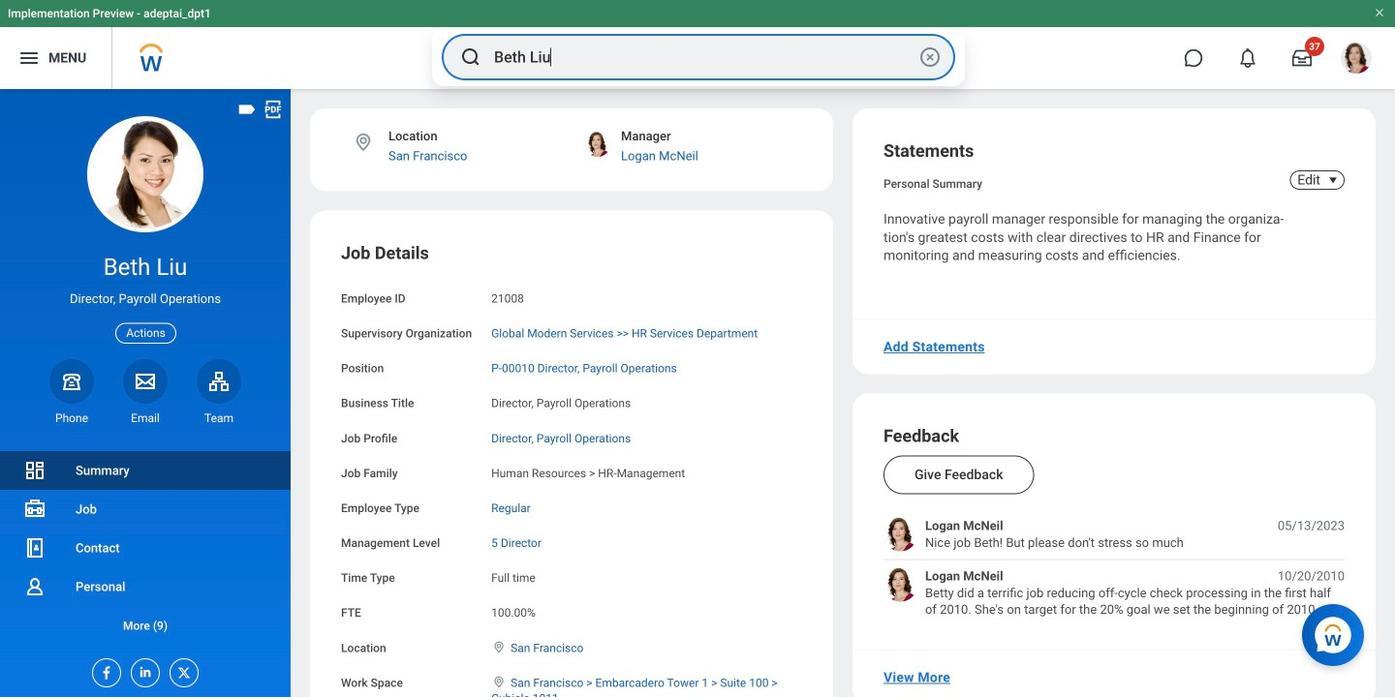 Task type: describe. For each thing, give the bounding box(es) containing it.
0 vertical spatial location image
[[353, 132, 374, 153]]

team beth liu element
[[197, 411, 241, 426]]

x circle image
[[919, 46, 942, 69]]

justify image
[[17, 47, 41, 70]]

notifications large image
[[1239, 48, 1258, 68]]

mail image
[[134, 370, 157, 393]]

phone image
[[58, 370, 85, 393]]

linkedin image
[[132, 660, 153, 680]]

2 employee's photo (logan mcneil) image from the top
[[884, 568, 918, 602]]

personal summary element
[[884, 174, 983, 191]]

personal image
[[23, 576, 47, 599]]



Task type: locate. For each thing, give the bounding box(es) containing it.
phone beth liu element
[[49, 411, 94, 426]]

0 horizontal spatial list
[[0, 452, 291, 646]]

2 vertical spatial location image
[[492, 676, 507, 690]]

view printable version (pdf) image
[[263, 99, 284, 120]]

1 horizontal spatial list
[[884, 518, 1345, 619]]

x image
[[171, 660, 192, 681]]

close environment banner image
[[1374, 7, 1386, 18]]

tag image
[[237, 99, 258, 120]]

0 vertical spatial employee's photo (logan mcneil) image
[[884, 518, 918, 552]]

job image
[[23, 498, 47, 521]]

summary image
[[23, 459, 47, 483]]

Search Workday  search field
[[494, 36, 915, 79]]

full time element
[[492, 568, 536, 586]]

caret down image
[[1322, 173, 1345, 188]]

1 employee's photo (logan mcneil) image from the top
[[884, 518, 918, 552]]

search image
[[459, 46, 483, 69]]

location image
[[353, 132, 374, 153], [492, 641, 507, 655], [492, 676, 507, 690]]

inbox large image
[[1293, 48, 1312, 68]]

group
[[341, 242, 803, 698]]

profile logan mcneil image
[[1342, 43, 1373, 78]]

view team image
[[207, 370, 231, 393]]

employee's photo (logan mcneil) image
[[884, 518, 918, 552], [884, 568, 918, 602]]

None search field
[[432, 28, 965, 86]]

facebook image
[[93, 660, 114, 681]]

banner
[[0, 0, 1396, 89]]

navigation pane region
[[0, 89, 291, 698]]

email beth liu element
[[123, 411, 168, 426]]

contact image
[[23, 537, 47, 560]]

list
[[0, 452, 291, 646], [884, 518, 1345, 619]]

1 vertical spatial employee's photo (logan mcneil) image
[[884, 568, 918, 602]]

1 vertical spatial location image
[[492, 641, 507, 655]]



Task type: vqa. For each thing, say whether or not it's contained in the screenshot.
Contact image
yes



